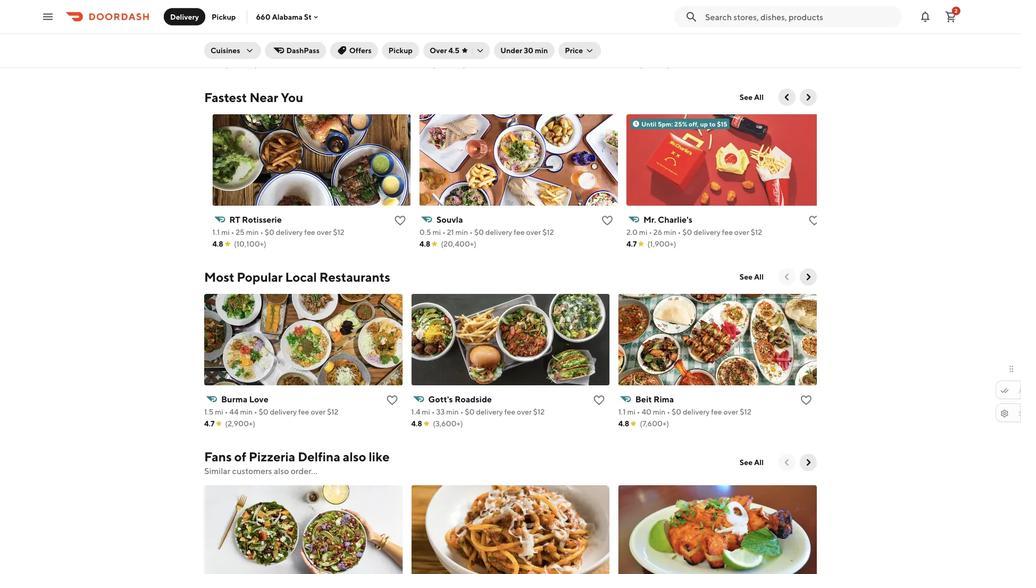 Task type: locate. For each thing, give the bounding box(es) containing it.
1 vertical spatial see all link
[[734, 269, 771, 286]]

1 all from the top
[[755, 93, 764, 102]]

next button of carousel image
[[803, 92, 814, 103], [803, 272, 814, 283]]

0 horizontal spatial 21
[[439, 48, 446, 57]]

1 horizontal spatial pickup
[[389, 46, 413, 55]]

restaurants
[[320, 270, 390, 285]]

also left like
[[343, 449, 366, 465]]

pickup
[[212, 12, 236, 21], [389, 46, 413, 55]]

1 vertical spatial previous button of carousel image
[[782, 458, 793, 468]]

previous button of carousel image
[[782, 92, 793, 103], [782, 458, 793, 468]]

min for kitava
[[448, 48, 460, 57]]

souvla
[[436, 215, 463, 225]]

•
[[227, 48, 230, 57], [256, 48, 259, 57], [434, 48, 438, 57], [462, 48, 465, 57], [231, 228, 234, 237], [260, 228, 263, 237], [442, 228, 445, 237], [470, 228, 473, 237], [649, 228, 652, 237], [678, 228, 681, 237], [225, 408, 228, 417], [254, 408, 257, 417], [432, 408, 435, 417], [461, 408, 464, 417], [637, 408, 640, 417], [667, 408, 671, 417]]

click to add this store to your saved list image for sweetgreen
[[386, 35, 399, 47]]

0 vertical spatial 0.5
[[412, 48, 423, 57]]

min up (7,600+)
[[653, 408, 666, 417]]

mi right 1.4
[[422, 408, 430, 417]]

fans of pizzeria delfina also like similar customers also order...
[[204, 449, 390, 477]]

popular
[[237, 270, 283, 285]]

0 horizontal spatial 1.1
[[212, 228, 220, 237]]

mi right 1.5
[[215, 408, 223, 417]]

• down rima
[[667, 408, 671, 417]]

click to add this store to your saved list image for souvla
[[601, 214, 614, 227]]

click to add this store to your saved list image left mr.
[[601, 214, 614, 227]]

40
[[642, 408, 652, 417]]

cuisines button
[[204, 42, 261, 59]]

$12 for sweetgreen
[[329, 48, 340, 57]]

0 vertical spatial all
[[755, 93, 764, 102]]

2 vertical spatial see all
[[740, 458, 764, 467]]

mi for kitava
[[425, 48, 433, 57]]

st
[[304, 12, 312, 21]]

4.7 left (22,700+)
[[412, 60, 422, 69]]

like
[[369, 449, 390, 465]]

4.8 left (7,600+)
[[619, 420, 630, 428]]

2.0 left 26
[[627, 228, 638, 237]]

21 for kitava
[[439, 48, 446, 57]]

0 vertical spatial 21
[[439, 48, 446, 57]]

• left 36
[[227, 48, 230, 57]]

click to add this store to your saved list image for beit rima
[[800, 394, 813, 407]]

see all link for most popular local restaurants
[[734, 269, 771, 286]]

click to add this store to your saved list image for mr. charlie's
[[808, 214, 821, 227]]

$​0 down sweetgreen
[[260, 48, 270, 57]]

charlie's
[[658, 215, 693, 225]]

1 vertical spatial see all
[[740, 273, 764, 281]]

2 button
[[941, 6, 962, 27]]

21 left '4.5'
[[439, 48, 446, 57]]

near
[[250, 90, 278, 105]]

order...
[[291, 466, 318, 477]]

min for souvla
[[456, 228, 468, 237]]

$​0 down rima
[[672, 408, 682, 417]]

click to add this store to your saved list image
[[593, 35, 606, 47], [601, 214, 614, 227], [386, 394, 399, 407], [593, 394, 606, 407]]

until 5pm: 25% off, up to $15
[[641, 120, 728, 128]]

(6,400+)
[[640, 60, 670, 69]]

1 vertical spatial 1.1
[[619, 408, 626, 417]]

4.7 down cuisines at the top of page
[[204, 60, 215, 69]]

min for gott's roadside
[[446, 408, 459, 417]]

0 horizontal spatial pickup
[[212, 12, 236, 21]]

also
[[343, 449, 366, 465], [274, 466, 289, 477]]

under 30 min button
[[494, 42, 555, 59]]

4.7 for kitava
[[412, 60, 422, 69]]

dashpass button
[[265, 42, 326, 59]]

• up (20,400+)
[[470, 228, 473, 237]]

burma love
[[221, 395, 269, 405]]

fastest
[[204, 90, 247, 105]]

1 vertical spatial pickup
[[389, 46, 413, 55]]

fee
[[300, 48, 311, 57], [506, 48, 517, 57], [304, 228, 315, 237], [514, 228, 525, 237], [722, 228, 733, 237], [298, 408, 309, 417], [505, 408, 516, 417], [712, 408, 722, 417]]

also down pizzeria
[[274, 466, 289, 477]]

2 vertical spatial see all link
[[734, 454, 771, 471]]

off,
[[689, 120, 699, 128]]

2 all from the top
[[755, 273, 764, 281]]

1 vertical spatial 2.0
[[627, 228, 638, 237]]

4.8 left (20,400+)
[[419, 240, 430, 248]]

mi down mr.
[[639, 228, 648, 237]]

min right 26
[[664, 228, 676, 237]]

4.7 for burma love
[[204, 420, 215, 428]]

0 vertical spatial previous button of carousel image
[[782, 92, 793, 103]]

click to add this store to your saved list image right price
[[593, 35, 606, 47]]

min right 44 on the bottom of page
[[240, 408, 253, 417]]

see
[[740, 93, 753, 102], [740, 273, 753, 281], [740, 458, 753, 467]]

4.8 down 1.4
[[412, 420, 422, 428]]

min up (22,700+)
[[448, 48, 460, 57]]

beit rima
[[636, 395, 674, 405]]

min
[[535, 46, 548, 55], [242, 48, 254, 57], [448, 48, 460, 57], [246, 228, 259, 237], [456, 228, 468, 237], [664, 228, 676, 237], [240, 408, 253, 417], [446, 408, 459, 417], [653, 408, 666, 417]]

• down charlie's
[[678, 228, 681, 237]]

4.8 for rt rotisserie
[[212, 240, 223, 248]]

pickup left over
[[389, 46, 413, 55]]

over for souvla
[[526, 228, 541, 237]]

$​0 for beit rima
[[672, 408, 682, 417]]

min for sweetgreen
[[242, 48, 254, 57]]

delivery for rt rotisserie
[[276, 228, 303, 237]]

21
[[439, 48, 446, 57], [447, 228, 454, 237]]

2 vertical spatial all
[[755, 458, 764, 467]]

1 next button of carousel image from the top
[[803, 92, 814, 103]]

3 all from the top
[[755, 458, 764, 467]]

0 vertical spatial see all
[[740, 93, 764, 102]]

4.7 for sweetgreen
[[204, 60, 215, 69]]

1.1 left 25
[[212, 228, 220, 237]]

1.1 left the 40
[[619, 408, 626, 417]]

0 horizontal spatial 2.0
[[204, 48, 216, 57]]

see all link
[[734, 89, 771, 106], [734, 269, 771, 286], [734, 454, 771, 471]]

$​0 down roadside
[[465, 408, 475, 417]]

0 horizontal spatial pickup button
[[205, 8, 242, 25]]

0 vertical spatial see all link
[[734, 89, 771, 106]]

4.7 down 1.5
[[204, 420, 215, 428]]

min up (20,400+)
[[456, 228, 468, 237]]

min right 30
[[535, 46, 548, 55]]

all
[[755, 93, 764, 102], [755, 273, 764, 281], [755, 458, 764, 467]]

21 for souvla
[[447, 228, 454, 237]]

roadside
[[455, 395, 492, 405]]

mi for souvla
[[433, 228, 441, 237]]

min right 33
[[446, 408, 459, 417]]

3 see all link from the top
[[734, 454, 771, 471]]

2 next button of carousel image from the top
[[803, 272, 814, 283]]

1 horizontal spatial 21
[[447, 228, 454, 237]]

33
[[436, 408, 445, 417]]

1 horizontal spatial 1.1
[[619, 408, 626, 417]]

to
[[709, 120, 716, 128]]

0.5 mi • 21 min • $​0 delivery fee over $12
[[412, 48, 546, 57], [419, 228, 554, 237]]

21 down souvla
[[447, 228, 454, 237]]

click to add this store to your saved list image left gott's
[[386, 394, 399, 407]]

delivery for beit rima
[[683, 408, 710, 417]]

2.0 left 36
[[204, 48, 216, 57]]

4.5
[[449, 46, 460, 55]]

1 see all from the top
[[740, 93, 764, 102]]

0 vertical spatial next button of carousel image
[[803, 92, 814, 103]]

delivery for souvla
[[485, 228, 512, 237]]

1 vertical spatial 0.5
[[419, 228, 431, 237]]

most
[[204, 270, 234, 285]]

pickup up sweetgreen
[[212, 12, 236, 21]]

2.0
[[204, 48, 216, 57], [627, 228, 638, 237]]

delivery for gott's roadside
[[476, 408, 503, 417]]

0 vertical spatial also
[[343, 449, 366, 465]]

$​0 down charlie's
[[683, 228, 692, 237]]

1.1
[[212, 228, 220, 237], [619, 408, 626, 417]]

1 vertical spatial 0.5 mi • 21 min • $​0 delivery fee over $12
[[419, 228, 554, 237]]

dashpass
[[286, 46, 320, 55]]

2 see all link from the top
[[734, 269, 771, 286]]

• down the love
[[254, 408, 257, 417]]

0 vertical spatial see
[[740, 93, 753, 102]]

$​0
[[260, 48, 270, 57], [466, 48, 476, 57], [265, 228, 274, 237], [474, 228, 484, 237], [683, 228, 692, 237], [259, 408, 269, 417], [465, 408, 475, 417], [672, 408, 682, 417]]

mi for beit rima
[[628, 408, 636, 417]]

• down sweetgreen
[[256, 48, 259, 57]]

0 items, open order cart image
[[945, 10, 958, 23]]

min for rt rotisserie
[[246, 228, 259, 237]]

love
[[249, 395, 269, 405]]

4.7 left (1,900+)
[[627, 240, 637, 248]]

$​0 down the love
[[259, 408, 269, 417]]

min right 36
[[242, 48, 254, 57]]

over for sweetgreen
[[312, 48, 327, 57]]

next button of carousel image for fastest near you
[[803, 92, 814, 103]]

$​0 for mr. charlie's
[[683, 228, 692, 237]]

price
[[565, 46, 583, 55]]

0.5 mi • 21 min • $​0 delivery fee over $12 up (22,700+)
[[412, 48, 546, 57]]

(3,600+)
[[433, 420, 463, 428]]

over
[[430, 46, 447, 55]]

mi for gott's roadside
[[422, 408, 430, 417]]

4.8 left the (10,100+)
[[212, 240, 223, 248]]

beit
[[636, 395, 652, 405]]

1 see from the top
[[740, 93, 753, 102]]

mi down souvla
[[433, 228, 441, 237]]

you
[[281, 90, 303, 105]]

1 previous button of carousel image from the top
[[782, 92, 793, 103]]

$12
[[329, 48, 340, 57], [535, 48, 546, 57], [333, 228, 344, 237], [543, 228, 554, 237], [751, 228, 762, 237], [327, 408, 339, 417], [533, 408, 545, 417], [740, 408, 752, 417]]

fee for mr. charlie's
[[722, 228, 733, 237]]

1 horizontal spatial 2.0
[[627, 228, 638, 237]]

1.1 mi • 25 min • $​0 delivery fee over $12
[[212, 228, 344, 237]]

4.7 for mr. charlie's
[[627, 240, 637, 248]]

mi
[[217, 48, 225, 57], [425, 48, 433, 57], [221, 228, 229, 237], [433, 228, 441, 237], [639, 228, 648, 237], [215, 408, 223, 417], [422, 408, 430, 417], [628, 408, 636, 417]]

mi for mr. charlie's
[[639, 228, 648, 237]]

rt
[[229, 215, 240, 225]]

2.0 mi • 26 min • $​0 delivery fee over $12
[[627, 228, 762, 237]]

3 see all from the top
[[740, 458, 764, 467]]

min inside button
[[535, 46, 548, 55]]

$​0 right '4.5'
[[466, 48, 476, 57]]

fastest near you
[[204, 90, 303, 105]]

1 vertical spatial pickup button
[[382, 42, 419, 59]]

1 vertical spatial all
[[755, 273, 764, 281]]

delivery for sweetgreen
[[272, 48, 298, 57]]

mi left 36
[[217, 48, 225, 57]]

4.8
[[212, 240, 223, 248], [419, 240, 430, 248], [412, 420, 422, 428], [619, 420, 630, 428]]

min for mr. charlie's
[[664, 228, 676, 237]]

1 vertical spatial 21
[[447, 228, 454, 237]]

(1,900+)
[[648, 240, 676, 248]]

pickup button left over
[[382, 42, 419, 59]]

min up the (10,100+)
[[246, 228, 259, 237]]

delivery
[[272, 48, 298, 57], [478, 48, 504, 57], [276, 228, 303, 237], [485, 228, 512, 237], [694, 228, 721, 237], [270, 408, 297, 417], [476, 408, 503, 417], [683, 408, 710, 417]]

mi left the 40
[[628, 408, 636, 417]]

mi for burma love
[[215, 408, 223, 417]]

$​0 up (20,400+)
[[474, 228, 484, 237]]

mi down kitava
[[425, 48, 433, 57]]

rotisserie
[[242, 215, 282, 225]]

• left 33
[[432, 408, 435, 417]]

see all for most popular local restaurants
[[740, 273, 764, 281]]

0.5
[[412, 48, 423, 57], [419, 228, 431, 237]]

0 vertical spatial 2.0
[[204, 48, 216, 57]]

$​0 for souvla
[[474, 228, 484, 237]]

gott's
[[429, 395, 453, 405]]

click to add this store to your saved list image
[[386, 35, 399, 47], [394, 214, 407, 227], [808, 214, 821, 227], [800, 394, 813, 407]]

• down gott's roadside
[[461, 408, 464, 417]]

3 see from the top
[[740, 458, 753, 467]]

over
[[312, 48, 327, 57], [518, 48, 533, 57], [317, 228, 331, 237], [526, 228, 541, 237], [735, 228, 749, 237], [311, 408, 326, 417], [517, 408, 532, 417], [724, 408, 739, 417]]

0 vertical spatial 0.5 mi • 21 min • $​0 delivery fee over $12
[[412, 48, 546, 57]]

over for kitava
[[518, 48, 533, 57]]

local
[[285, 270, 317, 285]]

mi left 25
[[221, 228, 229, 237]]

0 vertical spatial 1.1
[[212, 228, 220, 237]]

2 vertical spatial see
[[740, 458, 753, 467]]

0 horizontal spatial also
[[274, 466, 289, 477]]

1.1 for beit rima
[[619, 408, 626, 417]]

see all for fastest near you
[[740, 93, 764, 102]]

0.5 for kitava
[[412, 48, 423, 57]]

0 vertical spatial pickup button
[[205, 8, 242, 25]]

$​0 down rotisserie at the left of the page
[[265, 228, 274, 237]]

pickup button up sweetgreen
[[205, 8, 242, 25]]

2 see all from the top
[[740, 273, 764, 281]]

1 vertical spatial next button of carousel image
[[803, 272, 814, 283]]

1 vertical spatial see
[[740, 273, 753, 281]]

click to add this store to your saved list image left beit
[[593, 394, 606, 407]]

0.5 mi • 21 min • $​0 delivery fee over $12 up (20,400+)
[[419, 228, 554, 237]]

1 see all link from the top
[[734, 89, 771, 106]]

2 see from the top
[[740, 273, 753, 281]]

25
[[236, 228, 244, 237]]



Task type: vqa. For each thing, say whether or not it's contained in the screenshot.
the See associated with Fastest Near You
yes



Task type: describe. For each thing, give the bounding box(es) containing it.
• down kitava
[[434, 48, 438, 57]]

• down rotisserie at the left of the page
[[260, 228, 263, 237]]

fans
[[204, 449, 232, 465]]

click to add this store to your saved list image for gott's roadside
[[593, 394, 606, 407]]

price button
[[559, 42, 601, 59]]

660 alabama st button
[[256, 12, 320, 21]]

(20,400+)
[[441, 240, 476, 248]]

$​0 for kitava
[[466, 48, 476, 57]]

1.5 mi • 44 min • $​0 delivery fee over $12
[[204, 408, 339, 417]]

0.5 for souvla
[[419, 228, 431, 237]]

offers
[[349, 46, 372, 55]]

$12 for souvla
[[543, 228, 554, 237]]

1 horizontal spatial also
[[343, 449, 366, 465]]

$​0 for sweetgreen
[[260, 48, 270, 57]]

most popular local restaurants
[[204, 270, 390, 285]]

• left 26
[[649, 228, 652, 237]]

of
[[234, 449, 246, 465]]

4.8 for beit rima
[[619, 420, 630, 428]]

fee for burma love
[[298, 408, 309, 417]]

660
[[256, 12, 271, 21]]

previous button of carousel image
[[782, 272, 793, 283]]

delivery button
[[164, 8, 205, 25]]

30
[[524, 46, 534, 55]]

26
[[654, 228, 662, 237]]

1 vertical spatial also
[[274, 466, 289, 477]]

under
[[501, 46, 523, 55]]

0.5 mi • 21 min • $​0 delivery fee over $12 for souvla
[[419, 228, 554, 237]]

4.8 for gott's roadside
[[412, 420, 422, 428]]

$​0 for rt rotisserie
[[265, 228, 274, 237]]

click to add this store to your saved list image for kitava
[[593, 35, 606, 47]]

open menu image
[[42, 10, 54, 23]]

min for beit rima
[[653, 408, 666, 417]]

Store search: begin typing to search for stores available on DoorDash text field
[[706, 11, 896, 23]]

click to add this store to your saved list image for rt rotisserie
[[394, 214, 407, 227]]

over for beit rima
[[724, 408, 739, 417]]

$12 for mr. charlie's
[[751, 228, 762, 237]]

over for gott's roadside
[[517, 408, 532, 417]]

660 alabama st
[[256, 12, 312, 21]]

4.8 for souvla
[[419, 240, 430, 248]]

similar
[[204, 466, 231, 477]]

• right '4.5'
[[462, 48, 465, 57]]

$​0 for burma love
[[259, 408, 269, 417]]

delfina
[[298, 449, 340, 465]]

$​0 for gott's roadside
[[465, 408, 475, 417]]

fee for beit rima
[[712, 408, 722, 417]]

fee for souvla
[[514, 228, 525, 237]]

kitava
[[429, 35, 454, 45]]

delivery for kitava
[[478, 48, 504, 57]]

rima
[[654, 395, 674, 405]]

4.7 left (6,400+)
[[619, 60, 629, 69]]

$12 for kitava
[[535, 48, 546, 57]]

mr. charlie's
[[644, 215, 693, 225]]

(7,600+)
[[640, 420, 669, 428]]

(22,700+)
[[433, 60, 466, 69]]

(13,700+)
[[225, 60, 258, 69]]

delivery for mr. charlie's
[[694, 228, 721, 237]]

mi for sweetgreen
[[217, 48, 225, 57]]

2.0 for mr. charlie's
[[627, 228, 638, 237]]

• left the 40
[[637, 408, 640, 417]]

5pm:
[[658, 120, 673, 128]]

see for fastest near you
[[740, 93, 753, 102]]

notification bell image
[[919, 10, 932, 23]]

see all link for fastest near you
[[734, 89, 771, 106]]

sweetgreen
[[221, 35, 268, 45]]

25%
[[675, 120, 688, 128]]

• left 25
[[231, 228, 234, 237]]

1 horizontal spatial pickup button
[[382, 42, 419, 59]]

2 previous button of carousel image from the top
[[782, 458, 793, 468]]

delivery for burma love
[[270, 408, 297, 417]]

mr.
[[644, 215, 656, 225]]

burma
[[221, 395, 248, 405]]

until
[[641, 120, 657, 128]]

1.4
[[412, 408, 421, 417]]

mi for rt rotisserie
[[221, 228, 229, 237]]

under 30 min
[[501, 46, 548, 55]]

alabama
[[272, 12, 303, 21]]

1.1 mi • 40 min • $​0 delivery fee over $12
[[619, 408, 752, 417]]

• down souvla
[[442, 228, 445, 237]]

$12 for rt rotisserie
[[333, 228, 344, 237]]

cuisines
[[211, 46, 240, 55]]

2.0 for sweetgreen
[[204, 48, 216, 57]]

over 4.5 button
[[424, 42, 490, 59]]

2.0 mi • 36 min • $​0 delivery fee over $12
[[204, 48, 340, 57]]

$12 for beit rima
[[740, 408, 752, 417]]

0 vertical spatial pickup
[[212, 12, 236, 21]]

0.5 mi • 21 min • $​0 delivery fee over $12 for kitava
[[412, 48, 546, 57]]

over 4.5
[[430, 46, 460, 55]]

fee for rt rotisserie
[[304, 228, 315, 237]]

1.4 mi • 33 min • $​0 delivery fee over $12
[[412, 408, 545, 417]]

44
[[229, 408, 239, 417]]

see for most popular local restaurants
[[740, 273, 753, 281]]

offers button
[[330, 42, 378, 59]]

min for burma love
[[240, 408, 253, 417]]

over for rt rotisserie
[[317, 228, 331, 237]]

next button of carousel image for most popular local restaurants
[[803, 272, 814, 283]]

fee for gott's roadside
[[505, 408, 516, 417]]

rt rotisserie
[[229, 215, 282, 225]]

up
[[700, 120, 708, 128]]

over for mr. charlie's
[[735, 228, 749, 237]]

fee for sweetgreen
[[300, 48, 311, 57]]

all for fastest near you
[[755, 93, 764, 102]]

(2,900+)
[[225, 420, 255, 428]]

next button of carousel image
[[803, 458, 814, 468]]

1.1 for rt rotisserie
[[212, 228, 220, 237]]

most popular local restaurants link
[[204, 269, 390, 286]]

• left 44 on the bottom of page
[[225, 408, 228, 417]]

customers
[[232, 466, 272, 477]]

(10,100+)
[[234, 240, 266, 248]]

pizzeria
[[249, 449, 295, 465]]

click to add this store to your saved list image for burma love
[[386, 394, 399, 407]]

gott's roadside
[[429, 395, 492, 405]]

$12 for gott's roadside
[[533, 408, 545, 417]]

1.5
[[204, 408, 214, 417]]

fastest near you link
[[204, 89, 303, 106]]

$15
[[717, 120, 728, 128]]

36
[[231, 48, 240, 57]]

2
[[955, 8, 958, 14]]

delivery
[[170, 12, 199, 21]]

over for burma love
[[311, 408, 326, 417]]

$12 for burma love
[[327, 408, 339, 417]]

fee for kitava
[[506, 48, 517, 57]]

all for most popular local restaurants
[[755, 273, 764, 281]]



